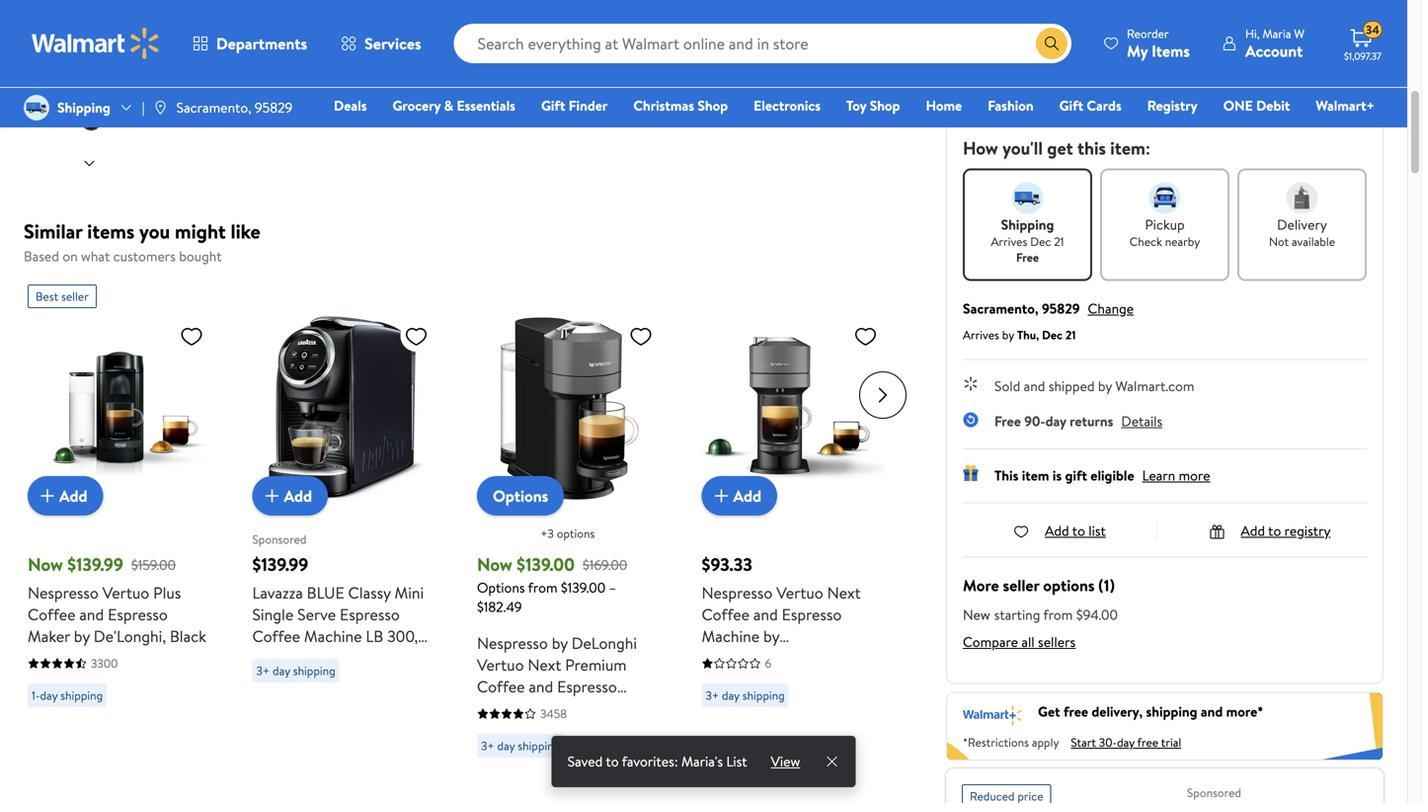 Task type: vqa. For each thing, say whether or not it's contained in the screenshot.
Christmas Shop link
yes



Task type: describe. For each thing, give the bounding box(es) containing it.
trial
[[1161, 734, 1182, 751]]

finder
[[569, 96, 608, 115]]

1 x from the left
[[281, 647, 289, 669]]

items
[[1152, 40, 1190, 62]]

$139.99 for now
[[67, 552, 123, 577]]

based
[[24, 246, 59, 266]]

nespresso inside now $139.99 $159.00 nespresso vertuo plus coffee and espresso maker by de'longhi, black
[[28, 582, 99, 603]]

customers
[[113, 246, 176, 266]]

2 horizontal spatial free
[[1137, 734, 1159, 751]]

3+ for nespresso vertuo next coffee and espresso machine by de'longhi,1100 milliliters, dark grey (used)
[[706, 687, 719, 704]]

by inside $93.33 nespresso vertuo next coffee and espresso machine by de'longhi,1100 milliliters, dark grey (used)
[[763, 625, 779, 647]]

coffee inside $93.33 nespresso vertuo next coffee and espresso machine by de'longhi,1100 milliliters, dark grey (used)
[[702, 603, 750, 625]]

services
[[365, 33, 421, 54]]

3+ day shipping for nespresso vertuo next coffee and espresso machine by de'longhi,1100 milliliters, dark grey (used)
[[706, 687, 785, 704]]

learn
[[1142, 465, 1176, 485]]

compare
[[963, 632, 1018, 651]]

2 x from the left
[[315, 647, 323, 669]]

sold
[[995, 376, 1021, 395]]

vertuo inside now $139.99 $159.00 nespresso vertuo plus coffee and espresso maker by de'longhi, black
[[102, 582, 149, 603]]

is
[[1053, 465, 1062, 485]]

de'longhi,1100
[[702, 647, 803, 669]]

by right 'shipped' on the right top
[[1098, 376, 1112, 395]]

you
[[139, 217, 170, 245]]

machine inside the sponsored $139.99 lavazza blue classy mini single serve espresso coffee machine lb 300, 5.3" x 13" x 10.2" 2 coffee selections: simple touch controls, 1 programmable free dose and 1 pre-set
[[304, 625, 362, 647]]

item
[[1022, 465, 1049, 485]]

compare all sellers button
[[963, 632, 1076, 651]]

gift for gift finder
[[541, 96, 565, 115]]

maker for nespresso
[[477, 697, 519, 719]]

pickup
[[1145, 215, 1185, 234]]

shipping down 3300
[[60, 687, 103, 704]]

walmart image
[[32, 28, 160, 59]]

shipping down 6
[[742, 687, 785, 704]]

pickup check nearby
[[1130, 215, 1200, 250]]

2
[[361, 647, 370, 669]]

shop for christmas shop
[[698, 96, 728, 115]]

+3
[[540, 525, 554, 542]]

add for nespresso vertuo plus coffee and espresso maker by de'longhi, black "image"
[[59, 485, 87, 506]]

shop for toy shop
[[870, 96, 900, 115]]

how
[[963, 136, 998, 160]]

and inside now $139.99 $159.00 nespresso vertuo plus coffee and espresso maker by de'longhi, black
[[79, 603, 104, 625]]

options inside now $139.00 $169.00 options from $139.00 – $182.49
[[477, 578, 525, 597]]

coffee inside now $139.99 $159.00 nespresso vertuo plus coffee and espresso maker by de'longhi, black
[[28, 603, 76, 625]]

dose
[[285, 712, 317, 734]]

more*
[[1226, 702, 1264, 721]]

$93.33
[[702, 552, 752, 577]]

favorites:
[[622, 752, 678, 771]]

machine inside $93.33 nespresso vertuo next coffee and espresso machine by de'longhi,1100 milliliters, dark grey (used)
[[702, 625, 760, 647]]

nespresso by delonghi vertuo next premium coffee and espresso maker in gray, env120gy image
[[477, 316, 661, 500]]

classy
[[348, 582, 391, 603]]

- for $12.00
[[1128, 71, 1134, 91]]

now for $139.99
[[28, 552, 63, 577]]

and inside the sponsored $139.99 lavazza blue classy mini single serve espresso coffee machine lb 300, 5.3" x 13" x 10.2" 2 coffee selections: simple touch controls, 1 programmable free dose and 1 pre-set
[[321, 712, 345, 734]]

by inside nespresso by delonghi vertuo next premium coffee and espresso maker in gray, env120gy
[[552, 632, 568, 654]]

details button
[[1121, 411, 1163, 430]]

3+ for $139.99
[[256, 662, 270, 679]]

sacramento, for sacramento, 95829 change arrives by thu, dec 21
[[963, 299, 1039, 318]]

dec inside shipping arrives dec 21 free
[[1030, 233, 1051, 250]]

debit
[[1256, 96, 1290, 115]]

1 horizontal spatial 3+ day shipping
[[481, 737, 560, 754]]

returns
[[1070, 411, 1114, 430]]

sold and shipped by walmart.com
[[995, 376, 1195, 395]]

reorder my items
[[1127, 25, 1190, 62]]

home
[[926, 96, 962, 115]]

delivery
[[1277, 215, 1327, 234]]

christmas shop
[[633, 96, 728, 115]]

free 90-day returns details
[[995, 411, 1163, 430]]

seller for best
[[61, 288, 89, 305]]

95829 for sacramento, 95829
[[255, 98, 293, 117]]

electronics
[[754, 96, 821, 115]]

gift finder link
[[532, 95, 617, 116]]

gift finder
[[541, 96, 608, 115]]

maker for now
[[28, 625, 70, 647]]

shipping for shipping
[[57, 98, 110, 117]]

nespresso by delonghi vertuo next premium coffee and espresso maker in gray, env120gy
[[477, 632, 654, 719]]

plan for $12.00
[[1100, 71, 1125, 91]]

deals
[[334, 96, 367, 115]]

bought
[[179, 246, 222, 266]]

available
[[1292, 233, 1335, 250]]

now $139.00 $169.00 options from $139.00 – $182.49
[[477, 552, 628, 616]]

95829 for sacramento, 95829 change arrives by thu, dec 21
[[1042, 299, 1080, 318]]

get
[[1047, 136, 1073, 160]]

gifting made easy image
[[963, 465, 979, 481]]

next slide for similar items you might like list image
[[859, 371, 907, 419]]

walmart plus image
[[963, 702, 1022, 726]]

3300
[[91, 655, 118, 672]]

espresso for nespresso
[[557, 676, 617, 697]]

intent image for shipping image
[[1012, 182, 1044, 214]]

sponsored group
[[946, 768, 1384, 803]]

env120gy
[[579, 697, 654, 719]]

one debit
[[1223, 96, 1290, 115]]

nearby
[[1165, 233, 1200, 250]]

christmas shop link
[[625, 95, 737, 116]]

items
[[87, 217, 135, 245]]

sponsored $139.99 lavazza blue classy mini single serve espresso coffee machine lb 300, 5.3" x 13" x 10.2" 2 coffee selections: simple touch controls, 1 programmable free dose and 1 pre-set
[[252, 531, 425, 734]]

product group containing $93.33
[[702, 277, 885, 765]]

add to favorites list, nespresso by delonghi vertuo next premium coffee and espresso maker in gray, env120gy image
[[629, 324, 653, 349]]

start 30-day free trial
[[1071, 734, 1182, 751]]

$1,097.37
[[1344, 49, 1382, 63]]

0 vertical spatial $139.00
[[517, 552, 575, 577]]

fashion link
[[979, 95, 1043, 116]]

and right sold
[[1024, 376, 1045, 395]]

home link
[[917, 95, 971, 116]]

walmart+
[[1316, 96, 1375, 115]]

you'll
[[1003, 136, 1043, 160]]

$94.00
[[1076, 605, 1118, 624]]

check
[[1130, 233, 1162, 250]]

to for list
[[1072, 521, 1085, 540]]

all
[[1022, 632, 1035, 651]]

best seller
[[36, 288, 89, 305]]

sponsored for sponsored $139.99 lavazza blue classy mini single serve espresso coffee machine lb 300, 5.3" x 13" x 10.2" 2 coffee selections: simple touch controls, 1 programmable free dose and 1 pre-set
[[252, 531, 307, 548]]

add to favorites list, nespresso vertuo plus coffee and espresso maker by de'longhi, black image
[[180, 324, 203, 349]]

espresso for now
[[108, 603, 168, 625]]

details
[[1121, 411, 1163, 430]]

$169.00
[[583, 555, 628, 574]]

dec inside sacramento, 95829 change arrives by thu, dec 21
[[1042, 326, 1063, 343]]

from inside now $139.00 $169.00 options from $139.00 – $182.49
[[528, 578, 558, 597]]

list
[[1089, 521, 1106, 540]]

*restrictions
[[963, 734, 1029, 751]]

options link
[[477, 476, 564, 516]]

blue
[[307, 582, 344, 603]]

add for lavazza blue classy mini single serve espresso coffee machine lb 300, 5.3" x 13" x 10.2" 2 coffee selections: simple touch controls, 1 programmable free dose and 1 pre-set image at left
[[284, 485, 312, 506]]

arrives inside sacramento, 95829 change arrives by thu, dec 21
[[963, 326, 999, 343]]

2-year plan - $10.00
[[1060, 40, 1175, 59]]

1 horizontal spatial 1
[[349, 712, 354, 734]]

plus
[[153, 582, 181, 603]]

milliliters,
[[806, 647, 873, 669]]

more
[[1179, 465, 1210, 485]]

3+ day shipping for $139.99
[[256, 662, 336, 679]]

product group containing now $139.99
[[28, 277, 211, 765]]

thu,
[[1017, 326, 1039, 343]]

options inside more seller options (1) new starting from $94.00 compare all sellers
[[1043, 574, 1095, 596]]

eligible
[[1091, 465, 1134, 485]]

add to cart image for lavazza blue classy mini single serve espresso coffee machine lb 300, 5.3" x 13" x 10.2" 2 coffee selections: simple touch controls, 1 programmable free dose and 1 pre-set image at left
[[260, 484, 284, 508]]

start
[[1071, 734, 1096, 751]]

shipping down 3458
[[518, 737, 560, 754]]

account
[[1245, 40, 1303, 62]]

lavazza
[[252, 582, 303, 603]]

toy shop link
[[838, 95, 909, 116]]

300,
[[387, 625, 418, 647]]

21 inside shipping arrives dec 21 free
[[1054, 233, 1064, 250]]

one
[[1223, 96, 1253, 115]]

delivery,
[[1092, 702, 1143, 721]]

nespresso inside nespresso by delonghi vertuo next premium coffee and espresso maker in gray, env120gy
[[477, 632, 548, 654]]



Task type: locate. For each thing, give the bounding box(es) containing it.
add for nespresso vertuo next coffee and espresso machine by de'longhi,1100 milliliters, dark grey (used) image
[[733, 485, 762, 506]]

1 vertical spatial 3+
[[706, 687, 719, 704]]

0 vertical spatial -
[[1128, 40, 1133, 59]]

sacramento, 95829
[[176, 98, 293, 117]]

1 plan from the top
[[1100, 40, 1125, 59]]

shipping arrives dec 21 free
[[991, 215, 1064, 265]]

0 vertical spatial 3+ day shipping
[[256, 662, 336, 679]]

–
[[609, 578, 616, 597]]

1 horizontal spatial nespresso
[[477, 632, 548, 654]]

3+ day shipping up controls,
[[256, 662, 336, 679]]

next up 'milliliters,'
[[827, 582, 861, 603]]

0 horizontal spatial free
[[252, 712, 281, 734]]

dec
[[1030, 233, 1051, 250], [1042, 326, 1063, 343]]

plan for $10.00
[[1100, 40, 1125, 59]]

$139.99 for sponsored
[[252, 552, 308, 577]]

de'longhi,
[[94, 625, 166, 647]]

my
[[1127, 40, 1148, 62]]

espresso inside $93.33 nespresso vertuo next coffee and espresso machine by de'longhi,1100 milliliters, dark grey (used)
[[782, 603, 842, 625]]

0 horizontal spatial maker
[[28, 625, 70, 647]]

gray,
[[539, 697, 575, 719]]

2 horizontal spatial add button
[[702, 476, 777, 516]]

$182.49
[[477, 597, 522, 616]]

more
[[963, 574, 999, 596]]

espresso inside nespresso by delonghi vertuo next premium coffee and espresso maker in gray, env120gy
[[557, 676, 617, 697]]

0 vertical spatial sacramento,
[[176, 98, 251, 117]]

grocery & essentials link
[[384, 95, 524, 116]]

vertuo up 'milliliters,'
[[777, 582, 824, 603]]

1 add button from the left
[[28, 476, 103, 516]]

simple
[[328, 669, 372, 690]]

to
[[1072, 521, 1085, 540], [1268, 521, 1281, 540], [606, 752, 619, 771]]

1 right controls,
[[316, 690, 321, 712]]

1 horizontal spatial 21
[[1066, 326, 1076, 343]]

gift down 3-
[[1059, 96, 1084, 115]]

0 vertical spatial dec
[[1030, 233, 1051, 250]]

options inside product group
[[557, 525, 595, 542]]

add button for sponsored
[[252, 476, 328, 516]]

shop right 'christmas'
[[698, 96, 728, 115]]

and up 3300
[[79, 603, 104, 625]]

from right $182.49
[[528, 578, 558, 597]]

premium
[[565, 654, 627, 676]]

-
[[1128, 40, 1133, 59], [1128, 71, 1134, 91]]

$159.00
[[131, 555, 176, 574]]

free inside the sponsored $139.99 lavazza blue classy mini single serve espresso coffee machine lb 300, 5.3" x 13" x 10.2" 2 coffee selections: simple touch controls, 1 programmable free dose and 1 pre-set
[[252, 712, 281, 734]]

0 horizontal spatial 21
[[1054, 233, 1064, 250]]

now inside now $139.00 $169.00 options from $139.00 – $182.49
[[477, 552, 512, 577]]

plan left my
[[1100, 40, 1125, 59]]

sponsored up "lavazza"
[[252, 531, 307, 548]]

coffee
[[28, 603, 76, 625], [702, 603, 750, 625], [252, 625, 300, 647], [374, 647, 422, 669], [477, 676, 525, 697]]

by left thu,
[[1002, 326, 1014, 343]]

1 vertical spatial -
[[1128, 71, 1134, 91]]

and up de'longhi,1100
[[754, 603, 778, 625]]

vertuo
[[102, 582, 149, 603], [777, 582, 824, 603], [477, 654, 524, 676]]

0 horizontal spatial sponsored
[[252, 531, 307, 548]]

0 horizontal spatial next
[[528, 654, 561, 676]]

and left more*
[[1201, 702, 1223, 721]]

1 vertical spatial 3+ day shipping
[[706, 687, 785, 704]]

now $139.99 $159.00 nespresso vertuo plus coffee and espresso maker by de'longhi, black
[[28, 552, 206, 647]]

0 horizontal spatial 1
[[316, 690, 321, 712]]

add to cart image
[[710, 484, 733, 508]]

2 horizontal spatial to
[[1268, 521, 1281, 540]]

2 horizontal spatial 3+
[[706, 687, 719, 704]]

maria
[[1263, 25, 1291, 42]]

to for favorites:
[[606, 752, 619, 771]]

maker inside nespresso by delonghi vertuo next premium coffee and espresso maker in gray, env120gy
[[477, 697, 519, 719]]

1 add to cart image from the left
[[36, 484, 59, 508]]

single
[[252, 603, 294, 625]]

view button
[[763, 736, 808, 787]]

shop
[[698, 96, 728, 115], [870, 96, 900, 115]]

serve
[[297, 603, 336, 625]]

seller inside product group
[[61, 288, 89, 305]]

0 horizontal spatial add button
[[28, 476, 103, 516]]

$139.00
[[517, 552, 575, 577], [561, 578, 606, 597]]

view
[[771, 752, 800, 771]]

$12.00
[[1137, 71, 1175, 91]]

90-
[[1024, 411, 1046, 430]]

cards
[[1087, 96, 1122, 115]]

 image
[[24, 95, 49, 120]]

1 vertical spatial options
[[477, 578, 525, 597]]

1 machine from the left
[[304, 625, 362, 647]]

arrives inside shipping arrives dec 21 free
[[991, 233, 1028, 250]]

free left dose
[[252, 712, 281, 734]]

shipping for shipping arrives dec 21 free
[[1001, 215, 1054, 234]]

pre-
[[358, 712, 387, 734]]

espresso inside the sponsored $139.99 lavazza blue classy mini single serve espresso coffee machine lb 300, 5.3" x 13" x 10.2" 2 coffee selections: simple touch controls, 1 programmable free dose and 1 pre-set
[[340, 603, 400, 625]]

coffee right 2
[[374, 647, 422, 669]]

0 vertical spatial sponsored
[[252, 531, 307, 548]]

learn more button
[[1142, 465, 1210, 485]]

gift left finder
[[541, 96, 565, 115]]

1 horizontal spatial next
[[827, 582, 861, 603]]

espresso for sponsored
[[340, 603, 400, 625]]

0 vertical spatial free
[[1016, 249, 1039, 265]]

2 now from the left
[[477, 552, 512, 577]]

1 horizontal spatial now
[[477, 552, 512, 577]]

2 - from the top
[[1128, 71, 1134, 91]]

search icon image
[[1044, 36, 1060, 51]]

seller
[[61, 288, 89, 305], [1003, 574, 1040, 596]]

now for $139.00
[[477, 552, 512, 577]]

espresso up 2
[[340, 603, 400, 625]]

1 horizontal spatial seller
[[1003, 574, 1040, 596]]

21 inside sacramento, 95829 change arrives by thu, dec 21
[[1066, 326, 1076, 343]]

free left "90-"
[[995, 411, 1021, 430]]

free right get
[[1064, 702, 1088, 721]]

0 horizontal spatial nespresso
[[28, 582, 99, 603]]

close image
[[824, 754, 840, 770]]

0 vertical spatial 21
[[1054, 233, 1064, 250]]

x left 13"
[[281, 647, 289, 669]]

0 vertical spatial next
[[827, 582, 861, 603]]

0 horizontal spatial now
[[28, 552, 63, 577]]

shipping
[[57, 98, 110, 117], [1001, 215, 1054, 234]]

arrives
[[991, 233, 1028, 250], [963, 326, 999, 343]]

next inside nespresso by delonghi vertuo next premium coffee and espresso maker in gray, env120gy
[[528, 654, 561, 676]]

4 product group from the left
[[702, 277, 885, 765]]

0 vertical spatial maker
[[28, 625, 70, 647]]

add to list
[[1045, 521, 1106, 540]]

selections:
[[252, 669, 325, 690]]

from up sellers
[[1043, 605, 1073, 624]]

1 $139.99 from the left
[[67, 552, 123, 577]]

0 vertical spatial arrives
[[991, 233, 1028, 250]]

0 horizontal spatial options
[[557, 525, 595, 542]]

and inside banner
[[1201, 702, 1223, 721]]

5.3"
[[252, 647, 278, 669]]

0 horizontal spatial to
[[606, 752, 619, 771]]

nespresso down $182.49
[[477, 632, 548, 654]]

add to registry
[[1241, 521, 1331, 540]]

1 vertical spatial plan
[[1100, 71, 1125, 91]]

free inside shipping arrives dec 21 free
[[1016, 249, 1039, 265]]

3+ left the saved
[[481, 737, 494, 754]]

1 horizontal spatial x
[[315, 647, 323, 669]]

christmas
[[633, 96, 694, 115]]

1 horizontal spatial 3+
[[481, 737, 494, 754]]

item:
[[1110, 136, 1151, 160]]

add to favorites list, lavazza blue classy mini single serve espresso coffee machine lb 300, 5.3" x 13" x 10.2" 2 coffee selections: simple touch controls, 1 programmable free dose and 1 pre-set image
[[404, 324, 428, 349]]

shipping inside banner
[[1146, 702, 1198, 721]]

2 vertical spatial 3+ day shipping
[[481, 737, 560, 754]]

by inside now $139.99 $159.00 nespresso vertuo plus coffee and espresso maker by de'longhi, black
[[74, 625, 90, 647]]

1 horizontal spatial options
[[1043, 574, 1095, 596]]

1 vertical spatial 21
[[1066, 326, 1076, 343]]

0 horizontal spatial 3+
[[256, 662, 270, 679]]

year for 3-
[[1072, 71, 1097, 91]]

1 horizontal spatial vertuo
[[477, 654, 524, 676]]

nespresso vertuo next coffee and espresso machine by de'longhi,1100 milliliters, dark grey (used) image
[[702, 316, 885, 500]]

by left delonghi
[[552, 632, 568, 654]]

and up 3458
[[529, 676, 553, 697]]

0 horizontal spatial $139.99
[[67, 552, 123, 577]]

black
[[170, 625, 206, 647]]

2-Year plan - $10.00 checkbox
[[1030, 41, 1048, 59]]

sponsored inside 'group'
[[1187, 784, 1242, 801]]

1 vertical spatial sponsored
[[1187, 784, 1242, 801]]

next inside $93.33 nespresso vertuo next coffee and espresso machine by de'longhi,1100 milliliters, dark grey (used)
[[827, 582, 861, 603]]

espresso inside now $139.99 $159.00 nespresso vertuo plus coffee and espresso maker by de'longhi, black
[[108, 603, 168, 625]]

0 vertical spatial from
[[528, 578, 558, 597]]

21 right thu,
[[1066, 326, 1076, 343]]

vertuo up in
[[477, 654, 524, 676]]

2 $139.99 from the left
[[252, 552, 308, 577]]

options left '(1)'
[[1043, 574, 1095, 596]]

coffee down $93.33 at the bottom of the page
[[702, 603, 750, 625]]

espresso up 3458
[[557, 676, 617, 697]]

2 plan from the top
[[1100, 71, 1125, 91]]

electronics link
[[745, 95, 830, 116]]

apply
[[1032, 734, 1059, 751]]

1 gift from the left
[[541, 96, 565, 115]]

like
[[231, 217, 261, 245]]

sacramento, inside sacramento, 95829 change arrives by thu, dec 21
[[963, 299, 1039, 318]]

nespresso down $93.33 at the bottom of the page
[[702, 582, 773, 603]]

saved to favorites: maria's list
[[568, 752, 747, 771]]

0 horizontal spatial shipping
[[57, 98, 110, 117]]

1 vertical spatial options
[[1043, 574, 1095, 596]]

departments button
[[176, 20, 324, 67]]

0 horizontal spatial from
[[528, 578, 558, 597]]

0 vertical spatial options
[[493, 485, 548, 507]]

1 horizontal spatial sacramento,
[[963, 299, 1039, 318]]

add button
[[28, 476, 103, 516], [252, 476, 328, 516], [702, 476, 777, 516]]

1 vertical spatial from
[[1043, 605, 1073, 624]]

shipping up controls,
[[293, 662, 336, 679]]

1 vertical spatial dec
[[1042, 326, 1063, 343]]

3+ day shipping down in
[[481, 737, 560, 754]]

sacramento, 95829 change arrives by thu, dec 21
[[963, 299, 1134, 343]]

espresso down '$159.00'
[[108, 603, 168, 625]]

plan up cards
[[1100, 71, 1125, 91]]

1 horizontal spatial shop
[[870, 96, 900, 115]]

set
[[387, 712, 407, 734]]

walmart+ link
[[1307, 95, 1384, 116]]

1 horizontal spatial 95829
[[1042, 299, 1080, 318]]

by up 6
[[763, 625, 779, 647]]

2 machine from the left
[[702, 625, 760, 647]]

3+ left grey
[[706, 687, 719, 704]]

vertuo inside $93.33 nespresso vertuo next coffee and espresso machine by de'longhi,1100 milliliters, dark grey (used)
[[777, 582, 824, 603]]

1 horizontal spatial add to cart image
[[260, 484, 284, 508]]

1 vertical spatial sacramento,
[[963, 299, 1039, 318]]

- left $10.00
[[1128, 40, 1133, 59]]

next image image
[[81, 156, 97, 171]]

saved
[[568, 752, 603, 771]]

1 horizontal spatial machine
[[702, 625, 760, 647]]

registry link
[[1139, 95, 1207, 116]]

get free delivery, shipping and more* banner
[[946, 692, 1384, 761]]

1 vertical spatial next
[[528, 654, 561, 676]]

1 left pre-
[[349, 712, 354, 734]]

0 horizontal spatial x
[[281, 647, 289, 669]]

|
[[142, 98, 145, 117]]

1 vertical spatial $139.00
[[561, 578, 606, 597]]

0 vertical spatial plan
[[1100, 40, 1125, 59]]

0 horizontal spatial sacramento,
[[176, 98, 251, 117]]

similar
[[24, 217, 82, 245]]

1 vertical spatial arrives
[[963, 326, 999, 343]]

0 horizontal spatial machine
[[304, 625, 362, 647]]

0 vertical spatial 3+
[[256, 662, 270, 679]]

1 horizontal spatial free
[[1064, 702, 1088, 721]]

nespresso up 'de'longhi,'
[[28, 582, 99, 603]]

sacramento, for sacramento, 95829
[[176, 98, 251, 117]]

$10.00
[[1137, 40, 1175, 59]]

1 now from the left
[[28, 552, 63, 577]]

Walmart Site-Wide search field
[[454, 24, 1072, 63]]

dark
[[702, 669, 735, 690]]

from inside more seller options (1) new starting from $94.00 compare all sellers
[[1043, 605, 1073, 624]]

30-
[[1099, 734, 1117, 751]]

0 horizontal spatial 95829
[[255, 98, 293, 117]]

0 horizontal spatial 3+ day shipping
[[256, 662, 336, 679]]

+3 options
[[540, 525, 595, 542]]

- for $10.00
[[1128, 40, 1133, 59]]

add to cart image for nespresso vertuo plus coffee and espresso maker by de'longhi, black "image"
[[36, 484, 59, 508]]

2 add button from the left
[[252, 476, 328, 516]]

95829 left change
[[1042, 299, 1080, 318]]

free down intent image for shipping
[[1016, 249, 1039, 265]]

95829 down departments at the left top
[[255, 98, 293, 117]]

1-day shipping
[[32, 687, 103, 704]]

day
[[1046, 411, 1066, 430], [273, 662, 290, 679], [40, 687, 58, 704], [722, 687, 740, 704], [1117, 734, 1135, 751], [497, 737, 515, 754]]

2 horizontal spatial 3+ day shipping
[[706, 687, 785, 704]]

shipping down intent image for shipping
[[1001, 215, 1054, 234]]

1 horizontal spatial to
[[1072, 521, 1085, 540]]

free left trial
[[1137, 734, 1159, 751]]

1 horizontal spatial maker
[[477, 697, 519, 719]]

sponsored for sponsored
[[1187, 784, 1242, 801]]

2 vertical spatial 3+
[[481, 737, 494, 754]]

by left 'de'longhi,'
[[74, 625, 90, 647]]

$139.99 left '$159.00'
[[67, 552, 123, 577]]

1 horizontal spatial shipping
[[1001, 215, 1054, 234]]

year right search icon
[[1071, 40, 1097, 59]]

product group containing $139.99
[[252, 277, 436, 765]]

add to favorites list, nespresso vertuo next coffee and espresso machine by de'longhi,1100 milliliters, dark grey (used) image
[[854, 324, 878, 349]]

2 year from the top
[[1072, 71, 1097, 91]]

by
[[1002, 326, 1014, 343], [1098, 376, 1112, 395], [74, 625, 90, 647], [763, 625, 779, 647], [552, 632, 568, 654]]

w
[[1294, 25, 1305, 42]]

lavazza blue classy mini single serve espresso coffee machine lb 300, 5.3" x 13" x 10.2" 2 coffee selections: simple touch controls, 1 programmable free dose and 1 pre-set image
[[252, 316, 436, 500]]

essentials
[[457, 96, 516, 115]]

wpp logo image
[[979, 0, 1014, 28]]

registry
[[1285, 521, 1331, 540]]

3-Year plan - $12.00 checkbox
[[1030, 72, 1048, 90]]

this item is gift eligible learn more
[[995, 465, 1210, 485]]

sacramento, right |
[[176, 98, 251, 117]]

3-year plan - $12.00
[[1060, 71, 1175, 91]]

espresso up 'milliliters,'
[[782, 603, 842, 625]]

options right the +3
[[557, 525, 595, 542]]

nespresso inside $93.33 nespresso vertuo next coffee and espresso machine by de'longhi,1100 milliliters, dark grey (used)
[[702, 582, 773, 603]]

get
[[1038, 702, 1060, 721]]

1 vertical spatial seller
[[1003, 574, 1040, 596]]

0 vertical spatial shipping
[[57, 98, 110, 117]]

x right 13"
[[315, 647, 323, 669]]

options right mini
[[477, 578, 525, 597]]

1 vertical spatial maker
[[477, 697, 519, 719]]

Search search field
[[454, 24, 1072, 63]]

0 horizontal spatial shop
[[698, 96, 728, 115]]

more seller options (1) new starting from $94.00 compare all sellers
[[963, 574, 1118, 651]]

shipping up next image
[[57, 98, 110, 117]]

21 up sacramento, 95829 change arrives by thu, dec 21 at the top of the page
[[1054, 233, 1064, 250]]

 image
[[153, 100, 169, 116]]

0 horizontal spatial seller
[[61, 288, 89, 305]]

34
[[1366, 21, 1380, 38]]

to right the saved
[[606, 752, 619, 771]]

coffee down "lavazza"
[[252, 625, 300, 647]]

13"
[[293, 647, 312, 669]]

gift for gift cards
[[1059, 96, 1084, 115]]

1 product group from the left
[[28, 277, 211, 765]]

options up the +3
[[493, 485, 548, 507]]

dec down intent image for shipping
[[1030, 233, 1051, 250]]

0 vertical spatial seller
[[61, 288, 89, 305]]

3+ up controls,
[[256, 662, 270, 679]]

vertuo down '$159.00'
[[102, 582, 149, 603]]

best
[[36, 288, 58, 305]]

1 horizontal spatial sponsored
[[1187, 784, 1242, 801]]

shop right toy
[[870, 96, 900, 115]]

maker left in
[[477, 697, 519, 719]]

and inside nespresso by delonghi vertuo next premium coffee and espresso maker in gray, env120gy
[[529, 676, 553, 697]]

product group containing now $139.00
[[477, 277, 661, 765]]

to left registry
[[1268, 521, 1281, 540]]

$139.00 down the +3
[[517, 552, 575, 577]]

grocery
[[393, 96, 441, 115]]

next up gray,
[[528, 654, 561, 676]]

1 horizontal spatial from
[[1043, 605, 1073, 624]]

vertuo inside nespresso by delonghi vertuo next premium coffee and espresso maker in gray, env120gy
[[477, 654, 524, 676]]

controls,
[[252, 690, 312, 712]]

options inside 'link'
[[493, 485, 548, 507]]

2 product group from the left
[[252, 277, 436, 765]]

maker up the 1-
[[28, 625, 70, 647]]

seller for more
[[1003, 574, 1040, 596]]

gift
[[1065, 465, 1087, 485]]

95829 inside sacramento, 95829 change arrives by thu, dec 21
[[1042, 299, 1080, 318]]

0 horizontal spatial vertuo
[[102, 582, 149, 603]]

and right dose
[[321, 712, 345, 734]]

nespresso vertuo pop by de'longhi coffee and espresso maker with coffee tasting set, black - image 5 of 13 image
[[34, 22, 149, 138]]

21
[[1054, 233, 1064, 250], [1066, 326, 1076, 343]]

product group
[[28, 277, 211, 765], [252, 277, 436, 765], [477, 277, 661, 765], [702, 277, 885, 765]]

by inside sacramento, 95829 change arrives by thu, dec 21
[[1002, 326, 1014, 343]]

now inside now $139.99 $159.00 nespresso vertuo plus coffee and espresso maker by de'longhi, black
[[28, 552, 63, 577]]

2 shop from the left
[[870, 96, 900, 115]]

1-
[[32, 687, 40, 704]]

$139.99 inside now $139.99 $159.00 nespresso vertuo plus coffee and espresso maker by de'longhi, black
[[67, 552, 123, 577]]

shipping
[[293, 662, 336, 679], [60, 687, 103, 704], [742, 687, 785, 704], [1146, 702, 1198, 721], [518, 737, 560, 754]]

0 vertical spatial year
[[1071, 40, 1097, 59]]

0 horizontal spatial gift
[[541, 96, 565, 115]]

delonghi
[[572, 632, 637, 654]]

nespresso vertuo plus coffee and espresso maker by de'longhi, black image
[[28, 316, 211, 500]]

2 add to cart image from the left
[[260, 484, 284, 508]]

coffee inside nespresso by delonghi vertuo next premium coffee and espresso maker in gray, env120gy
[[477, 676, 525, 697]]

1 horizontal spatial $139.99
[[252, 552, 308, 577]]

1 year from the top
[[1071, 40, 1097, 59]]

day inside get free delivery, shipping and more* banner
[[1117, 734, 1135, 751]]

shipping up trial
[[1146, 702, 1198, 721]]

year for 2-
[[1071, 40, 1097, 59]]

1 shop from the left
[[698, 96, 728, 115]]

seller right best
[[61, 288, 89, 305]]

0 vertical spatial 95829
[[255, 98, 293, 117]]

sponsored inside the sponsored $139.99 lavazza blue classy mini single serve espresso coffee machine lb 300, 5.3" x 13" x 10.2" 2 coffee selections: simple touch controls, 1 programmable free dose and 1 pre-set
[[252, 531, 307, 548]]

intent image for delivery image
[[1286, 182, 1318, 214]]

arrives left thu,
[[963, 326, 999, 343]]

- left $12.00
[[1128, 71, 1134, 91]]

arrives down intent image for shipping
[[991, 233, 1028, 250]]

1 vertical spatial free
[[995, 411, 1021, 430]]

intent image for pickup image
[[1149, 182, 1181, 214]]

0 horizontal spatial add to cart image
[[36, 484, 59, 508]]

sponsored down get free delivery, shipping and more* banner
[[1187, 784, 1242, 801]]

2 horizontal spatial nespresso
[[702, 582, 773, 603]]

3 product group from the left
[[477, 277, 661, 765]]

0 vertical spatial options
[[557, 525, 595, 542]]

coffee left gray,
[[477, 676, 525, 697]]

2 horizontal spatial vertuo
[[777, 582, 824, 603]]

to left the list
[[1072, 521, 1085, 540]]

3 add button from the left
[[702, 476, 777, 516]]

this
[[995, 465, 1019, 485]]

1 horizontal spatial add button
[[252, 476, 328, 516]]

shipping inside shipping arrives dec 21 free
[[1001, 215, 1054, 234]]

$139.00 left –
[[561, 578, 606, 597]]

1 horizontal spatial gift
[[1059, 96, 1084, 115]]

(1)
[[1099, 574, 1115, 596]]

hi,
[[1245, 25, 1260, 42]]

to for registry
[[1268, 521, 1281, 540]]

dec right thu,
[[1042, 326, 1063, 343]]

sacramento, up thu,
[[963, 299, 1039, 318]]

2 gift from the left
[[1059, 96, 1084, 115]]

maker inside now $139.99 $159.00 nespresso vertuo plus coffee and espresso maker by de'longhi, black
[[28, 625, 70, 647]]

10.2"
[[327, 647, 358, 669]]

1 vertical spatial shipping
[[1001, 215, 1054, 234]]

$139.99 up "lavazza"
[[252, 552, 308, 577]]

3+ day shipping down de'longhi,1100
[[706, 687, 785, 704]]

1 vertical spatial year
[[1072, 71, 1097, 91]]

1 vertical spatial 95829
[[1042, 299, 1080, 318]]

mini
[[395, 582, 424, 603]]

1 - from the top
[[1128, 40, 1133, 59]]

add button for $93.33
[[702, 476, 777, 516]]

$139.99 inside the sponsored $139.99 lavazza blue classy mini single serve espresso coffee machine lb 300, 5.3" x 13" x 10.2" 2 coffee selections: simple touch controls, 1 programmable free dose and 1 pre-set
[[252, 552, 308, 577]]

3+
[[256, 662, 270, 679], [706, 687, 719, 704], [481, 737, 494, 754]]

year up gift cards link on the right of page
[[1072, 71, 1097, 91]]

and inside $93.33 nespresso vertuo next coffee and espresso machine by de'longhi,1100 milliliters, dark grey (used)
[[754, 603, 778, 625]]

options
[[493, 485, 548, 507], [477, 578, 525, 597]]

coffee left 'de'longhi,'
[[28, 603, 76, 625]]

seller up starting
[[1003, 574, 1040, 596]]

seller inside more seller options (1) new starting from $94.00 compare all sellers
[[1003, 574, 1040, 596]]

add to cart image
[[36, 484, 59, 508], [260, 484, 284, 508]]



